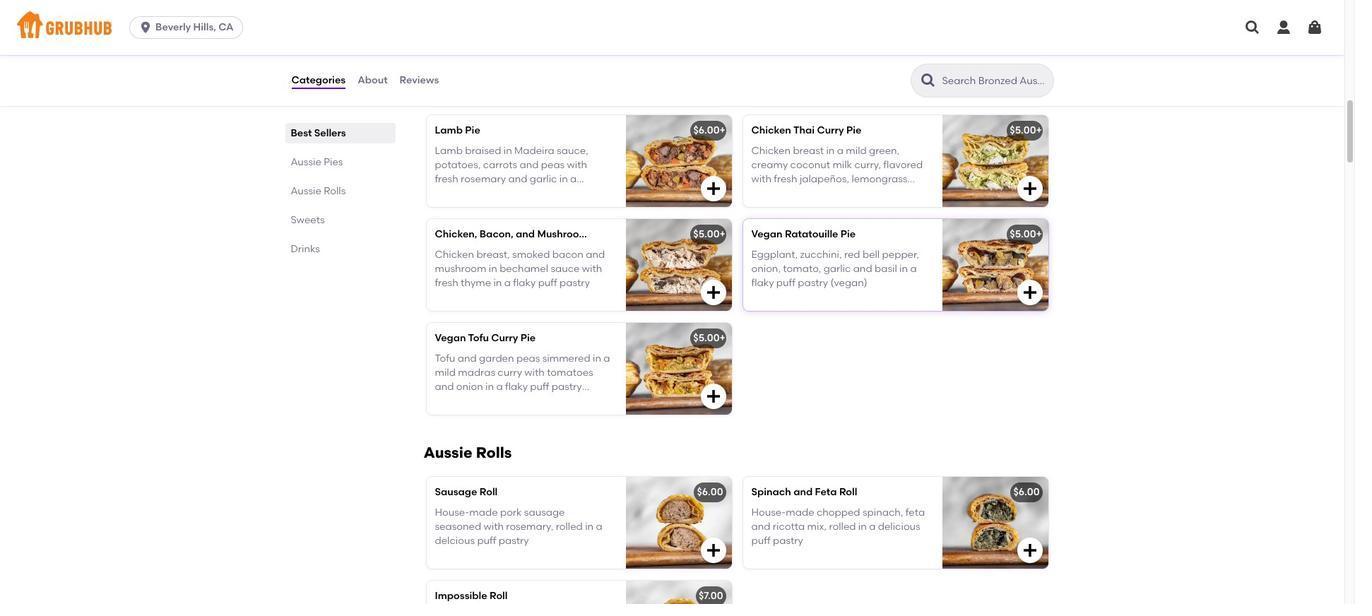 Task type: locate. For each thing, give the bounding box(es) containing it.
flaky down lemongrass
[[876, 188, 899, 200]]

1 vertical spatial (vegan)
[[435, 395, 472, 407]]

rolls down pies
[[324, 185, 346, 197]]

a inside eggplant, zucchini, red bell pepper, onion, tomato, garlic and basil in a flaky puff pastry (vegan)
[[910, 263, 917, 275]]

$6.00
[[694, 125, 720, 137], [697, 486, 723, 498], [1014, 486, 1040, 498]]

gravy, inside slow braised shredded steak in gravy, flavored with fresh thyme in a delicious flaky puff pastry topped with cracked black pepper
[[752, 58, 781, 70]]

mild up curry,
[[846, 145, 867, 157]]

feta
[[815, 486, 837, 498]]

rolled
[[556, 521, 583, 533], [829, 521, 856, 533]]

2 lamb from the top
[[435, 145, 463, 157]]

aussie pies
[[291, 156, 343, 168]]

0 vertical spatial vegan
[[752, 228, 783, 241]]

0 horizontal spatial aussie rolls
[[291, 185, 346, 197]]

vegan up madras
[[435, 332, 466, 344]]

spinach
[[752, 486, 791, 498]]

1 horizontal spatial curry
[[817, 125, 844, 137]]

ricotta
[[773, 521, 805, 533]]

madeira
[[514, 145, 555, 157]]

(vegan)
[[831, 277, 868, 289], [435, 395, 472, 407]]

1 horizontal spatial shredded
[[815, 44, 860, 56]]

flaky down curry
[[505, 381, 528, 393]]

gravy, inside slow braised shredded steak in gravy, flavored with fresh thyme in a delicious flaky puff pastry
[[435, 55, 464, 67]]

$5.00 for eggplant, zucchini, red bell pepper, onion, tomato, garlic and basil in a flaky puff pastry (vegan)
[[1010, 228, 1036, 241]]

best
[[291, 127, 312, 139]]

sausage roll image
[[626, 477, 732, 569]]

garlic
[[530, 173, 557, 185], [824, 263, 851, 275]]

flaky up cracked
[[796, 72, 819, 84]]

shredded inside slow braised shredded steak in gravy, flavored with fresh thyme in a delicious flaky puff pastry topped with cracked black pepper
[[815, 44, 860, 56]]

delicious up lamb pie
[[435, 69, 477, 81]]

black
[[816, 87, 842, 99]]

pastry inside slow braised shredded steak in gravy, flavored with fresh thyme in a delicious flaky puff pastry topped with cracked black pepper
[[843, 72, 873, 84]]

slow inside slow braised shredded steak in gravy, flavored with fresh thyme in a delicious flaky puff pastry
[[435, 41, 457, 53]]

coconut
[[790, 159, 830, 171]]

1 horizontal spatial peas
[[541, 159, 565, 171]]

2 house- from the left
[[752, 506, 786, 518]]

0 horizontal spatial tofu
[[435, 352, 455, 364]]

1 vertical spatial garlic
[[824, 263, 851, 275]]

1 horizontal spatial aussie rolls
[[424, 444, 512, 462]]

puff inside lamb braised in madeira sauce, potatoes, carrots and peas with fresh rosemary and garlic in a delicious flaky puff pastry
[[505, 188, 524, 200]]

2 vertical spatial aussie
[[424, 444, 473, 462]]

steak inside slow braised shredded steak in gravy, flavored with fresh thyme in a delicious flaky puff pastry
[[546, 41, 572, 53]]

lamb for lamb pie
[[435, 125, 463, 137]]

$5.00 +
[[1010, 125, 1042, 137], [693, 228, 726, 241], [1010, 228, 1042, 241], [693, 332, 726, 344]]

delicious inside 'house-made chopped spinach, feta and ricotta mix, rolled in a delicious puff pastry'
[[878, 521, 921, 533]]

tofu up garden
[[468, 332, 489, 344]]

$5.00 + for eggplant, zucchini, red bell pepper, onion, tomato, garlic and basil in a flaky puff pastry (vegan)
[[1010, 228, 1042, 241]]

1 horizontal spatial house-
[[752, 506, 786, 518]]

1 horizontal spatial rolled
[[829, 521, 856, 533]]

0 vertical spatial chicken
[[752, 125, 791, 137]]

+ for tofu and garden peas simmered in a mild madras curry with tomatoes and onion in a flaky puff pastry (vegan)
[[720, 332, 726, 344]]

1 horizontal spatial vegan
[[752, 228, 783, 241]]

rolled inside house-made pork sausage seasoned with rosemary, rolled in a delcious puff pastry
[[556, 521, 583, 533]]

1 horizontal spatial rolls
[[476, 444, 512, 462]]

pastry inside 'house-made chopped spinach, feta and ricotta mix, rolled in a delicious puff pastry'
[[773, 535, 803, 547]]

(vegan) inside tofu and garden peas simmered in a mild madras curry with tomatoes and onion in a flaky puff pastry (vegan)
[[435, 395, 472, 407]]

and down bell
[[853, 263, 872, 275]]

steak for slow braised shredded steak in gravy, flavored with fresh thyme in a delicious flaky puff pastry topped with cracked black pepper
[[863, 44, 889, 56]]

$6.00 for house-made chopped spinach, feta and ricotta mix, rolled in a delicious puff pastry
[[1014, 486, 1040, 498]]

0 horizontal spatial shredded
[[498, 41, 544, 53]]

pastry inside chicken breast in a mild green, creamy coconut milk curry, flavored with fresh jalapeños, lemongrass and cilantro in a delicious flaky puff pastry
[[752, 202, 782, 214]]

house- up seasoned
[[435, 506, 469, 518]]

a inside slow braised shredded steak in gravy, flavored with fresh thyme in a delicious flaky puff pastry topped with cracked black pepper
[[917, 58, 923, 70]]

creamy
[[752, 159, 788, 171]]

made
[[469, 506, 498, 518], [786, 506, 815, 518]]

a inside 'house-made chopped spinach, feta and ricotta mix, rolled in a delicious puff pastry'
[[869, 521, 876, 533]]

thyme
[[556, 55, 587, 67], [873, 58, 903, 70], [461, 277, 491, 289]]

Search Bronzed Aussie search field
[[941, 74, 1049, 88]]

shredded for slow braised shredded steak in gravy, flavored with fresh thyme in a delicious flaky puff pastry
[[498, 41, 544, 53]]

flaky inside slow braised shredded steak in gravy, flavored with fresh thyme in a delicious flaky puff pastry topped with cracked black pepper
[[796, 72, 819, 84]]

mushroom
[[537, 228, 588, 241]]

0 vertical spatial peas
[[541, 159, 565, 171]]

thyme for slow braised shredded steak in gravy, flavored with fresh thyme in a delicious flaky puff pastry topped with cracked black pepper
[[873, 58, 903, 70]]

+ for chicken breast in a mild green, creamy coconut milk curry, flavored with fresh jalapeños, lemongrass and cilantro in a delicious flaky puff pastry
[[1036, 125, 1042, 137]]

flaky down bechamel
[[513, 277, 536, 289]]

garlic inside eggplant, zucchini, red bell pepper, onion, tomato, garlic and basil in a flaky puff pastry (vegan)
[[824, 263, 851, 275]]

lamb inside lamb braised in madeira sauce, potatoes, carrots and peas with fresh rosemary and garlic in a delicious flaky puff pastry
[[435, 145, 463, 157]]

thyme inside chicken breast, smoked bacon and mushroom in bechamel sauce with fresh thyme in a flaky puff pastry
[[461, 277, 491, 289]]

chicken, bacon, and mushroom pie
[[435, 228, 606, 241]]

delicious down the feta
[[878, 521, 921, 533]]

house-
[[435, 506, 469, 518], [752, 506, 786, 518]]

fresh
[[531, 55, 554, 67], [847, 58, 871, 70], [435, 173, 458, 185], [774, 173, 798, 185], [435, 277, 458, 289]]

and down the madeira
[[520, 159, 539, 171]]

svg image inside main navigation navigation
[[1307, 19, 1324, 36]]

aussie rolls down aussie pies
[[291, 185, 346, 197]]

and down creamy
[[752, 188, 771, 200]]

0 horizontal spatial gravy,
[[435, 55, 464, 67]]

tomato,
[[783, 263, 821, 275]]

a inside slow braised shredded steak in gravy, flavored with fresh thyme in a delicious flaky puff pastry
[[600, 55, 607, 67]]

$5.00 for tofu and garden peas simmered in a mild madras curry with tomatoes and onion in a flaky puff pastry (vegan)
[[693, 332, 720, 344]]

0 vertical spatial tofu
[[468, 332, 489, 344]]

rolled down the sausage
[[556, 521, 583, 533]]

0 vertical spatial aussie
[[291, 156, 321, 168]]

1 vertical spatial peas
[[517, 352, 540, 364]]

steak pie image
[[626, 12, 732, 103]]

rosemary
[[461, 173, 506, 185]]

gravy,
[[435, 55, 464, 67], [752, 58, 781, 70]]

1 horizontal spatial flavored
[[783, 58, 822, 70]]

delicious inside slow braised shredded steak in gravy, flavored with fresh thyme in a delicious flaky puff pastry topped with cracked black pepper
[[752, 72, 794, 84]]

impossible
[[435, 590, 487, 602]]

braised for lamb braised in madeira sauce, potatoes, carrots and peas with fresh rosemary and garlic in a delicious flaky puff pastry
[[465, 145, 501, 157]]

steak
[[546, 41, 572, 53], [863, 44, 889, 56]]

0 vertical spatial curry
[[817, 125, 844, 137]]

curry
[[817, 125, 844, 137], [491, 332, 518, 344]]

puff
[[505, 69, 524, 81], [821, 72, 840, 84], [505, 188, 524, 200], [901, 188, 921, 200], [538, 277, 557, 289], [777, 277, 796, 289], [530, 381, 549, 393], [477, 535, 496, 547], [752, 535, 771, 547]]

chicken
[[752, 125, 791, 137], [752, 145, 791, 157], [435, 248, 474, 260]]

and right bacon
[[586, 248, 605, 260]]

1 vertical spatial curry
[[491, 332, 518, 344]]

green,
[[869, 145, 900, 157]]

garlic down the madeira
[[530, 173, 557, 185]]

0 horizontal spatial slow
[[435, 41, 457, 53]]

braised
[[460, 41, 496, 53], [776, 44, 812, 56], [465, 145, 501, 157]]

peas down the madeira
[[541, 159, 565, 171]]

0 vertical spatial lamb
[[435, 125, 463, 137]]

made up ricotta
[[786, 506, 815, 518]]

and left "feta"
[[794, 486, 813, 498]]

eggplant,
[[752, 248, 798, 260]]

1 horizontal spatial steak
[[863, 44, 889, 56]]

and
[[520, 159, 539, 171], [508, 173, 528, 185], [752, 188, 771, 200], [516, 228, 535, 241], [586, 248, 605, 260], [853, 263, 872, 275], [458, 352, 477, 364], [435, 381, 454, 393], [794, 486, 813, 498], [752, 521, 771, 533]]

pastry inside lamb braised in madeira sauce, potatoes, carrots and peas with fresh rosemary and garlic in a delicious flaky puff pastry
[[526, 188, 556, 200]]

slow inside slow braised shredded steak in gravy, flavored with fresh thyme in a delicious flaky puff pastry topped with cracked black pepper
[[752, 44, 774, 56]]

flaky inside chicken breast, smoked bacon and mushroom in bechamel sauce with fresh thyme in a flaky puff pastry
[[513, 277, 536, 289]]

chicken left thai
[[752, 125, 791, 137]]

about button
[[357, 55, 388, 106]]

peas
[[541, 159, 565, 171], [517, 352, 540, 364]]

steak for slow braised shredded steak in gravy, flavored with fresh thyme in a delicious flaky puff pastry
[[546, 41, 572, 53]]

flaky down rosemary
[[480, 188, 502, 200]]

slow
[[435, 41, 457, 53], [752, 44, 774, 56]]

1 horizontal spatial gravy,
[[752, 58, 781, 70]]

1 made from the left
[[469, 506, 498, 518]]

chicken inside chicken breast in a mild green, creamy coconut milk curry, flavored with fresh jalapeños, lemongrass and cilantro in a delicious flaky puff pastry
[[752, 145, 791, 157]]

chicken for chicken breast, smoked bacon and mushroom in bechamel sauce with fresh thyme in a flaky puff pastry
[[435, 248, 474, 260]]

braised inside slow braised shredded steak in gravy, flavored with fresh thyme in a delicious flaky puff pastry topped with cracked black pepper
[[776, 44, 812, 56]]

delicious up cracked
[[752, 72, 794, 84]]

0 horizontal spatial garlic
[[530, 173, 557, 185]]

2 vertical spatial chicken
[[435, 248, 474, 260]]

vegan tofu curry pie image
[[626, 323, 732, 415]]

2 made from the left
[[786, 506, 815, 518]]

aussie
[[291, 156, 321, 168], [291, 185, 321, 197], [424, 444, 473, 462]]

fresh inside slow braised shredded steak in gravy, flavored with fresh thyme in a delicious flaky puff pastry
[[531, 55, 554, 67]]

chicken inside chicken breast, smoked bacon and mushroom in bechamel sauce with fresh thyme in a flaky puff pastry
[[435, 248, 474, 260]]

vegan up eggplant,
[[752, 228, 783, 241]]

vegan ratatouille pie image
[[942, 219, 1048, 311]]

1 vertical spatial rolls
[[476, 444, 512, 462]]

flaky up lamb pie
[[480, 69, 502, 81]]

0 horizontal spatial vegan
[[435, 332, 466, 344]]

(vegan) down red
[[831, 277, 868, 289]]

curry right thai
[[817, 125, 844, 137]]

gravy, up reviews
[[435, 55, 464, 67]]

thyme for slow braised shredded steak in gravy, flavored with fresh thyme in a delicious flaky puff pastry
[[556, 55, 587, 67]]

and down carrots
[[508, 173, 528, 185]]

(vegan) inside eggplant, zucchini, red bell pepper, onion, tomato, garlic and basil in a flaky puff pastry (vegan)
[[831, 277, 868, 289]]

chicken up creamy
[[752, 145, 791, 157]]

beverly hills, ca button
[[129, 16, 248, 39]]

fresh inside slow braised shredded steak in gravy, flavored with fresh thyme in a delicious flaky puff pastry topped with cracked black pepper
[[847, 58, 871, 70]]

2 rolled from the left
[[829, 521, 856, 533]]

tofu down "vegan tofu curry pie"
[[435, 352, 455, 364]]

roll right sausage
[[480, 486, 498, 498]]

svg image for tofu and garden peas simmered in a mild madras curry with tomatoes and onion in a flaky puff pastry (vegan)
[[705, 388, 722, 405]]

slow braised shredded steak in gravy, flavored with fresh thyme in a delicious flaky puff pastry button
[[426, 12, 732, 103]]

pastry inside tofu and garden peas simmered in a mild madras curry with tomatoes and onion in a flaky puff pastry (vegan)
[[552, 381, 582, 393]]

categories button
[[291, 55, 346, 106]]

house- down spinach
[[752, 506, 786, 518]]

svg image
[[1244, 19, 1261, 36], [1276, 19, 1293, 36], [139, 20, 153, 35], [1021, 77, 1038, 94], [705, 180, 722, 197], [1021, 180, 1038, 197], [705, 542, 722, 559], [1021, 542, 1038, 559]]

in
[[574, 41, 583, 53], [891, 44, 900, 56], [589, 55, 598, 67], [906, 58, 914, 70], [504, 145, 512, 157], [826, 145, 835, 157], [560, 173, 568, 185], [812, 188, 821, 200], [489, 263, 497, 275], [900, 263, 908, 275], [494, 277, 502, 289], [593, 352, 601, 364], [486, 381, 494, 393], [585, 521, 594, 533], [858, 521, 867, 533]]

spinach,
[[863, 506, 903, 518]]

vegan ratatouille pie
[[752, 228, 856, 241]]

1 horizontal spatial tofu
[[468, 332, 489, 344]]

cracked
[[774, 87, 813, 99]]

peas inside lamb braised in madeira sauce, potatoes, carrots and peas with fresh rosemary and garlic in a delicious flaky puff pastry
[[541, 159, 565, 171]]

1 rolled from the left
[[556, 521, 583, 533]]

lamb
[[435, 125, 463, 137], [435, 145, 463, 157]]

shredded for slow braised shredded steak in gravy, flavored with fresh thyme in a delicious flaky puff pastry topped with cracked black pepper
[[815, 44, 860, 56]]

1 vertical spatial tofu
[[435, 352, 455, 364]]

$5.00 for chicken breast in a mild green, creamy coconut milk curry, flavored with fresh jalapeños, lemongrass and cilantro in a delicious flaky puff pastry
[[1010, 125, 1036, 137]]

1 horizontal spatial slow
[[752, 44, 774, 56]]

0 horizontal spatial peas
[[517, 352, 540, 364]]

sauce
[[551, 263, 580, 275]]

pie up the "potatoes,"
[[465, 125, 480, 137]]

reviews button
[[399, 55, 440, 106]]

flavored up cracked
[[783, 58, 822, 70]]

garlic down red
[[824, 263, 851, 275]]

1 vertical spatial mild
[[435, 367, 456, 379]]

svg image
[[1307, 19, 1324, 36], [705, 284, 722, 301], [1021, 284, 1038, 301], [705, 388, 722, 405]]

breast,
[[477, 248, 510, 260]]

chicken up "mushroom"
[[435, 248, 474, 260]]

slow for slow braised shredded steak in gravy, flavored with fresh thyme in a delicious flaky puff pastry
[[435, 41, 457, 53]]

1 house- from the left
[[435, 506, 469, 518]]

and inside chicken breast, smoked bacon and mushroom in bechamel sauce with fresh thyme in a flaky puff pastry
[[586, 248, 605, 260]]

peas up curry
[[517, 352, 540, 364]]

flavored inside slow braised shredded steak in gravy, flavored with fresh thyme in a delicious flaky puff pastry
[[466, 55, 506, 67]]

0 vertical spatial (vegan)
[[831, 277, 868, 289]]

+ for lamb braised in madeira sauce, potatoes, carrots and peas with fresh rosemary and garlic in a delicious flaky puff pastry
[[720, 125, 726, 137]]

aussie rolls
[[291, 185, 346, 197], [424, 444, 512, 462]]

0 horizontal spatial rolls
[[324, 185, 346, 197]]

delicious inside lamb braised in madeira sauce, potatoes, carrots and peas with fresh rosemary and garlic in a delicious flaky puff pastry
[[435, 188, 477, 200]]

pastry inside chicken breast, smoked bacon and mushroom in bechamel sauce with fresh thyme in a flaky puff pastry
[[560, 277, 590, 289]]

0 horizontal spatial rolled
[[556, 521, 583, 533]]

made down sausage roll
[[469, 506, 498, 518]]

curry,
[[855, 159, 881, 171]]

hills,
[[193, 21, 216, 33]]

onion
[[456, 381, 483, 393]]

bacon
[[552, 248, 584, 260]]

1 horizontal spatial (vegan)
[[831, 277, 868, 289]]

0 horizontal spatial curry
[[491, 332, 518, 344]]

rolls up sausage roll
[[476, 444, 512, 462]]

pie up red
[[841, 228, 856, 241]]

chicken breast in a mild green, creamy coconut milk curry, flavored with fresh jalapeños, lemongrass and cilantro in a delicious flaky puff pastry
[[752, 145, 923, 214]]

braised inside lamb braised in madeira sauce, potatoes, carrots and peas with fresh rosemary and garlic in a delicious flaky puff pastry
[[465, 145, 501, 157]]

0 vertical spatial rolls
[[324, 185, 346, 197]]

$5.00
[[1010, 125, 1036, 137], [693, 228, 720, 241], [1010, 228, 1036, 241], [693, 332, 720, 344]]

1 horizontal spatial mild
[[846, 145, 867, 157]]

madras
[[458, 367, 495, 379]]

and left ricotta
[[752, 521, 771, 533]]

mild left madras
[[435, 367, 456, 379]]

0 horizontal spatial thyme
[[461, 277, 491, 289]]

delicious inside chicken breast in a mild green, creamy coconut milk curry, flavored with fresh jalapeños, lemongrass and cilantro in a delicious flaky puff pastry
[[832, 188, 874, 200]]

chicken thai curry pie image
[[942, 115, 1048, 207]]

and up madras
[[458, 352, 477, 364]]

roll
[[480, 486, 498, 498], [839, 486, 857, 498], [490, 590, 508, 602]]

$5.00 + for chicken breast in a mild green, creamy coconut milk curry, flavored with fresh jalapeños, lemongrass and cilantro in a delicious flaky puff pastry
[[1010, 125, 1042, 137]]

and left onion
[[435, 381, 454, 393]]

with inside lamb braised in madeira sauce, potatoes, carrots and peas with fresh rosemary and garlic in a delicious flaky puff pastry
[[567, 159, 587, 171]]

1 vertical spatial chicken
[[752, 145, 791, 157]]

puff inside house-made pork sausage seasoned with rosemary, rolled in a delcious puff pastry
[[477, 535, 496, 547]]

0 horizontal spatial steak
[[546, 41, 572, 53]]

peas inside tofu and garden peas simmered in a mild madras curry with tomatoes and onion in a flaky puff pastry (vegan)
[[517, 352, 540, 364]]

1 horizontal spatial made
[[786, 506, 815, 518]]

1 vertical spatial lamb
[[435, 145, 463, 157]]

0 vertical spatial garlic
[[530, 173, 557, 185]]

2 horizontal spatial flavored
[[884, 159, 923, 171]]

best sellers
[[291, 127, 346, 139]]

2 horizontal spatial thyme
[[873, 58, 903, 70]]

fresh inside lamb braised in madeira sauce, potatoes, carrots and peas with fresh rosemary and garlic in a delicious flaky puff pastry
[[435, 173, 458, 185]]

aussie rolls up sausage roll
[[424, 444, 512, 462]]

cilantro
[[773, 188, 810, 200]]

house- inside house-made pork sausage seasoned with rosemary, rolled in a delcious puff pastry
[[435, 506, 469, 518]]

made inside 'house-made chopped spinach, feta and ricotta mix, rolled in a delicious puff pastry'
[[786, 506, 815, 518]]

roll right the impossible
[[490, 590, 508, 602]]

flavored inside slow braised shredded steak in gravy, flavored with fresh thyme in a delicious flaky puff pastry topped with cracked black pepper
[[783, 58, 822, 70]]

puff inside chicken breast, smoked bacon and mushroom in bechamel sauce with fresh thyme in a flaky puff pastry
[[538, 277, 557, 289]]

+ for eggplant, zucchini, red bell pepper, onion, tomato, garlic and basil in a flaky puff pastry (vegan)
[[1036, 228, 1042, 241]]

main navigation navigation
[[0, 0, 1345, 55]]

a inside house-made pork sausage seasoned with rosemary, rolled in a delcious puff pastry
[[596, 521, 603, 533]]

1 horizontal spatial thyme
[[556, 55, 587, 67]]

delicious down lemongrass
[[832, 188, 874, 200]]

gravy, up cracked
[[752, 58, 781, 70]]

0 horizontal spatial made
[[469, 506, 498, 518]]

mild
[[846, 145, 867, 157], [435, 367, 456, 379]]

steak inside slow braised shredded steak in gravy, flavored with fresh thyme in a delicious flaky puff pastry topped with cracked black pepper
[[863, 44, 889, 56]]

house- inside 'house-made chopped spinach, feta and ricotta mix, rolled in a delicious puff pastry'
[[752, 506, 786, 518]]

flavored right reviews button
[[466, 55, 506, 67]]

(vegan) down onion
[[435, 395, 472, 407]]

0 vertical spatial mild
[[846, 145, 867, 157]]

thyme inside slow braised shredded steak in gravy, flavored with fresh thyme in a delicious flaky puff pastry
[[556, 55, 587, 67]]

flaky inside chicken breast in a mild green, creamy coconut milk curry, flavored with fresh jalapeños, lemongrass and cilantro in a delicious flaky puff pastry
[[876, 188, 899, 200]]

delicious down the "potatoes,"
[[435, 188, 477, 200]]

curry up garden
[[491, 332, 518, 344]]

rolled down the chopped
[[829, 521, 856, 533]]

feta
[[906, 506, 925, 518]]

braised inside slow braised shredded steak in gravy, flavored with fresh thyme in a delicious flaky puff pastry
[[460, 41, 496, 53]]

+
[[720, 125, 726, 137], [1036, 125, 1042, 137], [720, 228, 726, 241], [1036, 228, 1042, 241], [720, 332, 726, 344]]

bacon,
[[480, 228, 514, 241]]

1 vertical spatial vegan
[[435, 332, 466, 344]]

flaky inside slow braised shredded steak in gravy, flavored with fresh thyme in a delicious flaky puff pastry
[[480, 69, 502, 81]]

1 lamb from the top
[[435, 125, 463, 137]]

0 horizontal spatial house-
[[435, 506, 469, 518]]

sweets
[[291, 214, 325, 226]]

in inside 'house-made chopped spinach, feta and ricotta mix, rolled in a delicious puff pastry'
[[858, 521, 867, 533]]

delicious
[[435, 69, 477, 81], [752, 72, 794, 84], [435, 188, 477, 200], [832, 188, 874, 200], [878, 521, 921, 533]]

aussie up sausage
[[424, 444, 473, 462]]

lamb for lamb braised in madeira sauce, potatoes, carrots and peas with fresh rosemary and garlic in a delicious flaky puff pastry
[[435, 145, 463, 157]]

breast
[[793, 145, 824, 157]]

$5.00 + for chicken breast, smoked bacon and mushroom in bechamel sauce with fresh thyme in a flaky puff pastry
[[693, 228, 726, 241]]

flaky down 'onion,'
[[752, 277, 774, 289]]

thyme inside slow braised shredded steak in gravy, flavored with fresh thyme in a delicious flaky puff pastry topped with cracked black pepper
[[873, 58, 903, 70]]

made inside house-made pork sausage seasoned with rosemary, rolled in a delcious puff pastry
[[469, 506, 498, 518]]

flavored down green,
[[884, 159, 923, 171]]

roll up the chopped
[[839, 486, 857, 498]]

aussie up sweets
[[291, 185, 321, 197]]

$6.00 for house-made pork sausage seasoned with rosemary, rolled in a delcious puff pastry
[[697, 486, 723, 498]]

puff inside slow braised shredded steak in gravy, flavored with fresh thyme in a delicious flaky puff pastry
[[505, 69, 524, 81]]

pie right the mushroom
[[591, 228, 606, 241]]

flaky inside eggplant, zucchini, red bell pepper, onion, tomato, garlic and basil in a flaky puff pastry (vegan)
[[752, 277, 774, 289]]

eggplant, zucchini, red bell pepper, onion, tomato, garlic and basil in a flaky puff pastry (vegan)
[[752, 248, 919, 289]]

mild inside chicken breast in a mild green, creamy coconut milk curry, flavored with fresh jalapeños, lemongrass and cilantro in a delicious flaky puff pastry
[[846, 145, 867, 157]]

flavored
[[466, 55, 506, 67], [783, 58, 822, 70], [884, 159, 923, 171]]

vegan for vegan ratatouille pie
[[752, 228, 783, 241]]

0 horizontal spatial (vegan)
[[435, 395, 472, 407]]

rolls
[[324, 185, 346, 197], [476, 444, 512, 462]]

shredded inside slow braised shredded steak in gravy, flavored with fresh thyme in a delicious flaky puff pastry
[[498, 41, 544, 53]]

0 horizontal spatial mild
[[435, 367, 456, 379]]

pastry
[[526, 69, 556, 81], [843, 72, 873, 84], [526, 188, 556, 200], [752, 202, 782, 214], [560, 277, 590, 289], [798, 277, 828, 289], [552, 381, 582, 393], [499, 535, 529, 547], [773, 535, 803, 547]]

ratatouille
[[785, 228, 838, 241]]

flavored for slow braised shredded steak in gravy, flavored with fresh thyme in a delicious flaky puff pastry
[[466, 55, 506, 67]]

svg image for chicken breast, smoked bacon and mushroom in bechamel sauce with fresh thyme in a flaky puff pastry
[[705, 284, 722, 301]]

pastry inside house-made pork sausage seasoned with rosemary, rolled in a delcious puff pastry
[[499, 535, 529, 547]]

ca
[[219, 21, 234, 33]]

0 horizontal spatial flavored
[[466, 55, 506, 67]]

1 horizontal spatial garlic
[[824, 263, 851, 275]]

aussie left pies
[[291, 156, 321, 168]]



Task type: describe. For each thing, give the bounding box(es) containing it.
chicken breast, smoked bacon and mushroom in bechamel sauce with fresh thyme in a flaky puff pastry
[[435, 248, 605, 289]]

pepper
[[845, 87, 880, 99]]

rolled inside 'house-made chopped spinach, feta and ricotta mix, rolled in a delicious puff pastry'
[[829, 521, 856, 533]]

$5.00 for chicken breast, smoked bacon and mushroom in bechamel sauce with fresh thyme in a flaky puff pastry
[[693, 228, 720, 241]]

gravy, for slow braised shredded steak in gravy, flavored with fresh thyme in a delicious flaky puff pastry
[[435, 55, 464, 67]]

red
[[844, 248, 860, 260]]

chopped
[[817, 506, 860, 518]]

with inside chicken breast, smoked bacon and mushroom in bechamel sauce with fresh thyme in a flaky puff pastry
[[582, 263, 602, 275]]

mix,
[[807, 521, 827, 533]]

rosemary,
[[506, 521, 554, 533]]

flavored for slow braised shredded steak in gravy, flavored with fresh thyme in a delicious flaky puff pastry topped with cracked black pepper
[[783, 58, 822, 70]]

milk
[[833, 159, 852, 171]]

lamb pie
[[435, 125, 480, 137]]

chicken thai curry pie
[[752, 125, 862, 137]]

mild inside tofu and garden peas simmered in a mild madras curry with tomatoes and onion in a flaky puff pastry (vegan)
[[435, 367, 456, 379]]

pepper,
[[882, 248, 919, 260]]

puff inside tofu and garden peas simmered in a mild madras curry with tomatoes and onion in a flaky puff pastry (vegan)
[[530, 381, 549, 393]]

simmered
[[543, 352, 591, 364]]

slow braised shredded steak in gravy, flavored with fresh thyme in a delicious flaky puff pastry
[[435, 41, 607, 81]]

beverly hills, ca
[[156, 21, 234, 33]]

roll for sausage roll
[[480, 486, 498, 498]]

jalapeños,
[[800, 173, 849, 185]]

delicious inside slow braised shredded steak in gravy, flavored with fresh thyme in a delicious flaky puff pastry
[[435, 69, 477, 81]]

gravy, for slow braised shredded steak in gravy, flavored with fresh thyme in a delicious flaky puff pastry topped with cracked black pepper
[[752, 58, 781, 70]]

beverly
[[156, 21, 191, 33]]

$5.00 + for tofu and garden peas simmered in a mild madras curry with tomatoes and onion in a flaky puff pastry (vegan)
[[693, 332, 726, 344]]

sellers
[[314, 127, 346, 139]]

with inside tofu and garden peas simmered in a mild madras curry with tomatoes and onion in a flaky puff pastry (vegan)
[[525, 367, 545, 379]]

pepper steak pie image
[[942, 12, 1048, 103]]

mushroom
[[435, 263, 487, 275]]

chicken,
[[435, 228, 477, 241]]

flavored inside chicken breast in a mild green, creamy coconut milk curry, flavored with fresh jalapeños, lemongrass and cilantro in a delicious flaky puff pastry
[[884, 159, 923, 171]]

impossible roll
[[435, 590, 508, 602]]

vegan for vegan tofu curry pie
[[435, 332, 466, 344]]

drinks
[[291, 243, 320, 255]]

categories
[[292, 74, 346, 86]]

tofu and garden peas simmered in a mild madras curry with tomatoes and onion in a flaky puff pastry (vegan)
[[435, 352, 610, 407]]

and inside eggplant, zucchini, red bell pepper, onion, tomato, garlic and basil in a flaky puff pastry (vegan)
[[853, 263, 872, 275]]

+ for chicken breast, smoked bacon and mushroom in bechamel sauce with fresh thyme in a flaky puff pastry
[[720, 228, 726, 241]]

house- for house-made chopped spinach, feta and ricotta mix, rolled in a delicious puff pastry
[[752, 506, 786, 518]]

puff inside slow braised shredded steak in gravy, flavored with fresh thyme in a delicious flaky puff pastry topped with cracked black pepper
[[821, 72, 840, 84]]

spinach and feta roll
[[752, 486, 857, 498]]

thai
[[794, 125, 815, 137]]

about
[[358, 74, 388, 86]]

puff inside chicken breast in a mild green, creamy coconut milk curry, flavored with fresh jalapeños, lemongrass and cilantro in a delicious flaky puff pastry
[[901, 188, 921, 200]]

bell
[[863, 248, 880, 260]]

in inside house-made pork sausage seasoned with rosemary, rolled in a delcious puff pastry
[[585, 521, 594, 533]]

with inside chicken breast in a mild green, creamy coconut milk curry, flavored with fresh jalapeños, lemongrass and cilantro in a delicious flaky puff pastry
[[752, 173, 772, 185]]

slow braised shredded steak in gravy, flavored with fresh thyme in a delicious flaky puff pastry topped with cracked black pepper button
[[743, 12, 1048, 103]]

house-made pork sausage seasoned with rosemary, rolled in a delcious puff pastry
[[435, 506, 603, 547]]

and inside chicken breast in a mild green, creamy coconut milk curry, flavored with fresh jalapeños, lemongrass and cilantro in a delicious flaky puff pastry
[[752, 188, 771, 200]]

a inside chicken breast, smoked bacon and mushroom in bechamel sauce with fresh thyme in a flaky puff pastry
[[504, 277, 511, 289]]

pastry inside eggplant, zucchini, red bell pepper, onion, tomato, garlic and basil in a flaky puff pastry (vegan)
[[798, 277, 828, 289]]

carrots
[[483, 159, 517, 171]]

$6.00 +
[[694, 125, 726, 137]]

slow for slow braised shredded steak in gravy, flavored with fresh thyme in a delicious flaky puff pastry topped with cracked black pepper
[[752, 44, 774, 56]]

braised for slow braised shredded steak in gravy, flavored with fresh thyme in a delicious flaky puff pastry topped with cracked black pepper
[[776, 44, 812, 56]]

curry
[[498, 367, 522, 379]]

search icon image
[[920, 72, 937, 89]]

garden
[[479, 352, 514, 364]]

and inside 'house-made chopped spinach, feta and ricotta mix, rolled in a delicious puff pastry'
[[752, 521, 771, 533]]

svg image inside beverly hills, ca button
[[139, 20, 153, 35]]

1 vertical spatial aussie rolls
[[424, 444, 512, 462]]

pastry inside slow braised shredded steak in gravy, flavored with fresh thyme in a delicious flaky puff pastry
[[526, 69, 556, 81]]

lamb braised in madeira sauce, potatoes, carrots and peas with fresh rosemary and garlic in a delicious flaky puff pastry
[[435, 145, 589, 200]]

sausage roll
[[435, 486, 498, 498]]

impossible roll image
[[626, 581, 732, 604]]

roll for impossible roll
[[490, 590, 508, 602]]

lamb pie image
[[626, 115, 732, 207]]

chicken for chicken breast in a mild green, creamy coconut milk curry, flavored with fresh jalapeños, lemongrass and cilantro in a delicious flaky puff pastry
[[752, 145, 791, 157]]

in inside eggplant, zucchini, red bell pepper, onion, tomato, garlic and basil in a flaky puff pastry (vegan)
[[900, 263, 908, 275]]

with inside slow braised shredded steak in gravy, flavored with fresh thyme in a delicious flaky puff pastry
[[508, 55, 528, 67]]

lemongrass
[[852, 173, 908, 185]]

vegan tofu curry pie
[[435, 332, 536, 344]]

reviews
[[400, 74, 439, 86]]

house-made chopped spinach, feta and ricotta mix, rolled in a delicious puff pastry
[[752, 506, 925, 547]]

fresh inside chicken breast, smoked bacon and mushroom in bechamel sauce with fresh thyme in a flaky puff pastry
[[435, 277, 458, 289]]

with inside house-made pork sausage seasoned with rosemary, rolled in a delcious puff pastry
[[484, 521, 504, 533]]

spinach and feta roll image
[[942, 477, 1048, 569]]

made for and
[[786, 506, 815, 518]]

1 vertical spatial aussie
[[291, 185, 321, 197]]

made for roll
[[469, 506, 498, 518]]

a inside lamb braised in madeira sauce, potatoes, carrots and peas with fresh rosemary and garlic in a delicious flaky puff pastry
[[570, 173, 577, 185]]

$7.00
[[699, 590, 723, 602]]

tofu inside tofu and garden peas simmered in a mild madras curry with tomatoes and onion in a flaky puff pastry (vegan)
[[435, 352, 455, 364]]

curry for in
[[817, 125, 844, 137]]

garlic inside lamb braised in madeira sauce, potatoes, carrots and peas with fresh rosemary and garlic in a delicious flaky puff pastry
[[530, 173, 557, 185]]

braised for slow braised shredded steak in gravy, flavored with fresh thyme in a delicious flaky puff pastry
[[460, 41, 496, 53]]

and up smoked at the top left of page
[[516, 228, 535, 241]]

pies
[[324, 156, 343, 168]]

bechamel
[[500, 263, 548, 275]]

puff inside eggplant, zucchini, red bell pepper, onion, tomato, garlic and basil in a flaky puff pastry (vegan)
[[777, 277, 796, 289]]

slow braised shredded steak in gravy, flavored with fresh thyme in a delicious flaky puff pastry topped with cracked black pepper
[[752, 44, 923, 99]]

pie up the milk
[[847, 125, 862, 137]]

svg image for eggplant, zucchini, red bell pepper, onion, tomato, garlic and basil in a flaky puff pastry (vegan)
[[1021, 284, 1038, 301]]

delcious
[[435, 535, 475, 547]]

flaky inside lamb braised in madeira sauce, potatoes, carrots and peas with fresh rosemary and garlic in a delicious flaky puff pastry
[[480, 188, 502, 200]]

basil
[[875, 263, 897, 275]]

sausage
[[524, 506, 565, 518]]

sausage
[[435, 486, 477, 498]]

onion,
[[752, 263, 781, 275]]

pork
[[500, 506, 522, 518]]

potatoes,
[[435, 159, 481, 171]]

chicken for chicken thai curry pie
[[752, 125, 791, 137]]

topped
[[875, 72, 911, 84]]

fresh inside chicken breast in a mild green, creamy coconut milk curry, flavored with fresh jalapeños, lemongrass and cilantro in a delicious flaky puff pastry
[[774, 173, 798, 185]]

curry for garden
[[491, 332, 518, 344]]

seasoned
[[435, 521, 481, 533]]

pie up curry
[[521, 332, 536, 344]]

flaky inside tofu and garden peas simmered in a mild madras curry with tomatoes and onion in a flaky puff pastry (vegan)
[[505, 381, 528, 393]]

zucchini,
[[800, 248, 842, 260]]

chicken, bacon, and mushroom pie image
[[626, 219, 732, 311]]

house- for house-made pork sausage seasoned with rosemary, rolled in a delcious puff pastry
[[435, 506, 469, 518]]

puff inside 'house-made chopped spinach, feta and ricotta mix, rolled in a delicious puff pastry'
[[752, 535, 771, 547]]

tomatoes
[[547, 367, 593, 379]]

sauce,
[[557, 145, 589, 157]]

0 vertical spatial aussie rolls
[[291, 185, 346, 197]]

smoked
[[512, 248, 550, 260]]



Task type: vqa. For each thing, say whether or not it's contained in the screenshot.
leftmost VEGAN
yes



